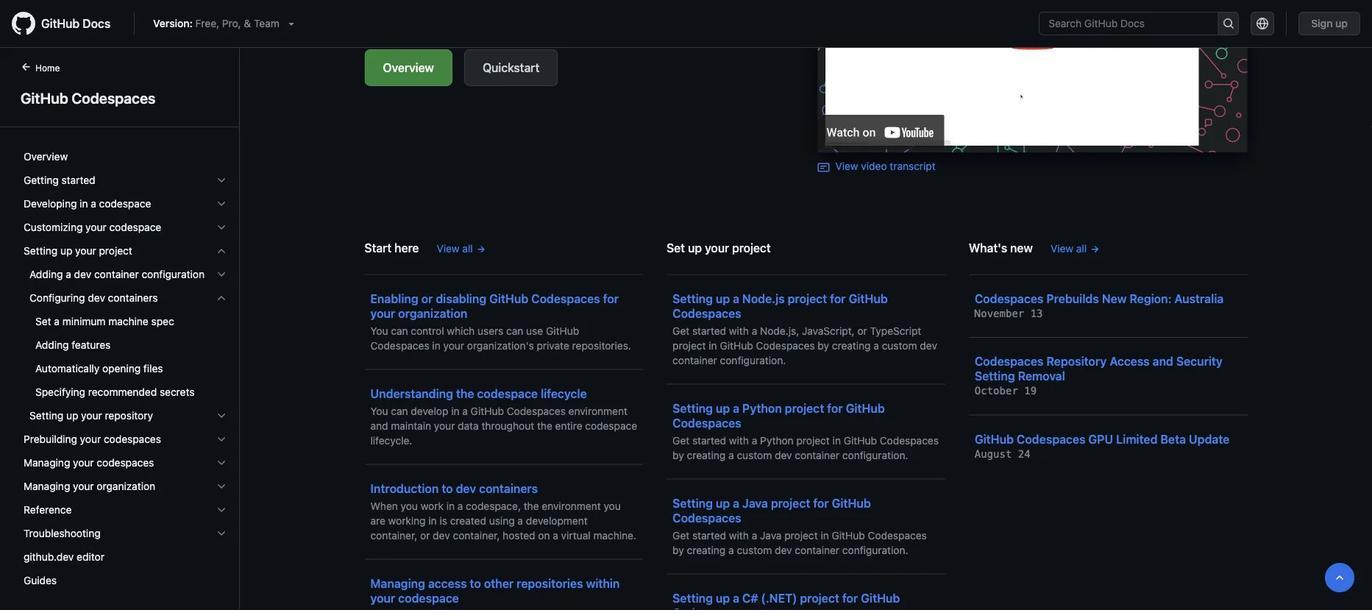 Task type: describe. For each thing, give the bounding box(es) containing it.
project inside setting up a c# (.net) project for github codespaces
[[800, 591, 840, 605]]

container inside the setting up a python project for github codespaces get started with a python project in github codespaces by creating a custom dev container configuration.
[[795, 449, 840, 461]]

view video transcript
[[836, 160, 936, 172]]

view all for start here
[[437, 242, 473, 254]]

1 horizontal spatial overview
[[383, 61, 434, 75]]

node.js,
[[760, 325, 800, 337]]

codespaces for managing your codespaces
[[97, 457, 154, 469]]

codespace,
[[466, 500, 521, 512]]

users
[[478, 325, 504, 337]]

virtual
[[561, 529, 591, 541]]

all for new
[[1077, 242, 1087, 254]]

prebuilds
[[1047, 291, 1100, 305]]

work
[[421, 500, 444, 512]]

view video transcript link
[[818, 160, 936, 173]]

quickstart link
[[464, 49, 558, 86]]

data
[[458, 420, 479, 432]]

c#
[[743, 591, 759, 605]]

scroll to top image
[[1335, 572, 1346, 584]]

your inside the understanding the codespace lifecycle you can develop in a github codespaces environment and maintain your data throughout the entire codespace lifecycle.
[[434, 420, 455, 432]]

github codespaces
[[21, 89, 156, 106]]

august 24 element
[[975, 448, 1031, 460]]

sc 9kayk9 0 image for managing your organization
[[216, 481, 227, 492]]

start
[[365, 241, 392, 255]]

a inside setting up a c# (.net) project for github codespaces
[[733, 591, 740, 605]]

understanding the codespace lifecycle you can develop in a github codespaces environment and maintain your data throughout the entire codespace lifecycle.
[[371, 386, 638, 446]]

gpu
[[1089, 432, 1114, 446]]

sc 9kayk9 0 image for configuring dev containers
[[216, 292, 227, 304]]

up for sign up
[[1336, 17, 1349, 29]]

your inside 'customizing your codespace' dropdown button
[[86, 221, 107, 233]]

version:
[[153, 17, 193, 29]]

setting up a python project for github codespaces get started with a python project in github codespaces by creating a custom dev container configuration.
[[673, 401, 939, 461]]

adding a dev container configuration
[[29, 268, 205, 280]]

new
[[1103, 291, 1127, 305]]

managing your organization button
[[18, 475, 233, 498]]

limited
[[1117, 432, 1158, 446]]

features
[[72, 339, 111, 351]]

setting up your project
[[24, 245, 132, 257]]

container inside dropdown button
[[94, 268, 139, 280]]

sign up link
[[1299, 12, 1361, 35]]

link image
[[818, 161, 830, 173]]

to inside introduction to dev containers when you work in a codespace, the environment you are working in is created using a development container, or dev container, hosted on a virtual machine.
[[442, 481, 453, 495]]

with for node.js
[[729, 325, 749, 337]]

what's
[[969, 241, 1008, 255]]

sc 9kayk9 0 image for reference
[[216, 504, 227, 516]]

for for enabling or disabling github codespaces for your organization
[[603, 291, 619, 305]]

up for setting up a c# (.net) project for github codespaces
[[716, 591, 730, 605]]

november
[[975, 307, 1025, 319]]

november 13 element
[[975, 307, 1043, 319]]

and inside the codespaces repository access and security setting removal october 19
[[1153, 354, 1174, 368]]

or inside introduction to dev containers when you work in a codespace, the environment you are working in is created using a development container, or dev container, hosted on a virtual machine.
[[420, 529, 430, 541]]

specifying recommended secrets link
[[18, 381, 233, 404]]

setting for setting up a node.js project for github codespaces get started with a node.js, javascript, or typescript project in github codespaces by creating a custom dev container configuration.
[[673, 291, 713, 305]]

setting for setting up a java project for github codespaces get started with a java project in github codespaces by creating a custom dev container configuration.
[[673, 496, 713, 510]]

dev inside configuring dev containers dropdown button
[[88, 292, 105, 304]]

created
[[450, 515, 487, 527]]

is
[[440, 515, 448, 527]]

within
[[586, 576, 620, 590]]

codespaces inside the understanding the codespace lifecycle you can develop in a github codespaces environment and maintain your data throughout the entire codespace lifecycle.
[[507, 405, 566, 417]]

developing
[[24, 198, 77, 210]]

environment for lifecycle
[[569, 405, 628, 417]]

your inside setting up your project dropdown button
[[75, 245, 96, 257]]

up for setting up your project
[[60, 245, 72, 257]]

0 vertical spatial java
[[743, 496, 768, 510]]

sc 9kayk9 0 image for setting up your project
[[216, 245, 227, 257]]

configuring dev containers button
[[18, 286, 233, 310]]

setting up a c# (.net) project for github codespaces
[[673, 591, 901, 610]]

containers inside configuring dev containers dropdown button
[[108, 292, 158, 304]]

codespace down developing in a codespace dropdown button on the top left of the page
[[109, 221, 161, 233]]

repositories.
[[572, 339, 632, 351]]

codespaces inside setting up a c# (.net) project for github codespaces
[[673, 606, 742, 610]]

organization inside the enabling or disabling github codespaces for your organization you can control which users can use github codespaces in your organization's private repositories.
[[398, 306, 468, 320]]

2 container, from the left
[[453, 529, 500, 541]]

managing for managing access to other repositories within your codespace
[[371, 576, 425, 590]]

typescript
[[870, 325, 922, 337]]

codespaces prebuilds new region: australia november 13
[[975, 291, 1224, 319]]

the inside introduction to dev containers when you work in a codespace, the environment you are working in is created using a development container, or dev container, hosted on a virtual machine.
[[524, 500, 539, 512]]

up for setting up a java project for github codespaces get started with a java project in github codespaces by creating a custom dev container configuration.
[[716, 496, 730, 510]]

up for set up your project
[[688, 241, 702, 255]]

adding features
[[35, 339, 111, 351]]

configuring dev containers
[[29, 292, 158, 304]]

and inside the understanding the codespace lifecycle you can develop in a github codespaces environment and maintain your data throughout the entire codespace lifecycle.
[[371, 420, 388, 432]]

access
[[428, 576, 467, 590]]

setting up your project element containing setting up your project
[[12, 239, 239, 428]]

0 vertical spatial the
[[456, 386, 474, 400]]

environment for containers
[[542, 500, 601, 512]]

1 container, from the left
[[371, 529, 418, 541]]

sign
[[1312, 17, 1333, 29]]

for for setting up a java project for github codespaces
[[814, 496, 829, 510]]

repository
[[105, 410, 153, 422]]

started for setting up a node.js project for github codespaces
[[693, 325, 727, 337]]

github docs
[[41, 17, 110, 31]]

in inside the understanding the codespace lifecycle you can develop in a github codespaces environment and maintain your data throughout the entire codespace lifecycle.
[[451, 405, 460, 417]]

up for setting up a node.js project for github codespaces get started with a node.js, javascript, or typescript project in github codespaces by creating a custom dev container configuration.
[[716, 291, 730, 305]]

machine.
[[594, 529, 637, 541]]

access
[[1110, 354, 1150, 368]]

development
[[526, 515, 588, 527]]

containers inside introduction to dev containers when you work in a codespace, the environment you are working in is created using a development container, or dev container, hosted on a virtual machine.
[[479, 481, 538, 495]]

your inside managing access to other repositories within your codespace
[[371, 591, 396, 605]]

setting inside the codespaces repository access and security setting removal october 19
[[975, 369, 1016, 383]]

setting up your repository
[[29, 410, 153, 422]]

hosted
[[503, 529, 536, 541]]

creating inside setting up a node.js project for github codespaces get started with a node.js, javascript, or typescript project in github codespaces by creating a custom dev container configuration.
[[832, 339, 871, 351]]

to inside managing access to other repositories within your codespace
[[470, 576, 481, 590]]

set for set up your project
[[667, 241, 685, 255]]

sc 9kayk9 0 image for troubleshooting
[[216, 528, 227, 540]]

adding for adding a dev container configuration
[[29, 268, 63, 280]]

github inside the understanding the codespace lifecycle you can develop in a github codespaces environment and maintain your data throughout the entire codespace lifecycle.
[[471, 405, 504, 417]]

a inside dropdown button
[[91, 198, 96, 210]]

container inside setting up a node.js project for github codespaces get started with a node.js, javascript, or typescript project in github codespaces by creating a custom dev container configuration.
[[673, 354, 718, 366]]

region:
[[1130, 291, 1172, 305]]

node.js
[[743, 291, 785, 305]]

started inside dropdown button
[[61, 174, 95, 186]]

codespaces repository access and security setting removal october 19
[[975, 354, 1223, 397]]

creating for setting up a python project for github codespaces
[[687, 449, 726, 461]]

1 horizontal spatial view
[[836, 160, 859, 172]]

1 vertical spatial python
[[760, 434, 794, 446]]

transcript
[[890, 160, 936, 172]]

troubleshooting button
[[18, 522, 233, 545]]

recommended
[[88, 386, 157, 398]]

adding features link
[[18, 333, 233, 357]]

in inside the enabling or disabling github codespaces for your organization you can control which users can use github codespaces in your organization's private repositories.
[[432, 339, 441, 351]]

when
[[371, 500, 398, 512]]

setting for setting up a c# (.net) project for github codespaces
[[673, 591, 713, 605]]

github codespaces link
[[18, 87, 222, 109]]

prebuilding your codespaces button
[[18, 428, 233, 451]]

your inside managing your organization dropdown button
[[73, 480, 94, 492]]

2 you from the left
[[604, 500, 621, 512]]

by inside setting up a node.js project for github codespaces get started with a node.js, javascript, or typescript project in github codespaces by creating a custom dev container configuration.
[[818, 339, 830, 351]]

24
[[1019, 448, 1031, 460]]

customizing your codespace
[[24, 221, 161, 233]]

organization's
[[467, 339, 534, 351]]

in inside setting up a java project for github codespaces get started with a java project in github codespaces by creating a custom dev container configuration.
[[821, 529, 829, 541]]

select language: current language is english image
[[1257, 18, 1269, 29]]

lifecycle.
[[371, 434, 413, 446]]

dev inside the adding a dev container configuration dropdown button
[[74, 268, 91, 280]]

sign up
[[1312, 17, 1349, 29]]

managing your codespaces
[[24, 457, 154, 469]]

0 vertical spatial python
[[743, 401, 782, 415]]

a inside the understanding the codespace lifecycle you can develop in a github codespaces environment and maintain your data throughout the entire codespace lifecycle.
[[463, 405, 468, 417]]

configuring dev containers element for containers
[[12, 310, 239, 404]]

minimum
[[62, 315, 106, 328]]

configuration. for setting up a java project for github codespaces
[[843, 544, 909, 556]]

guides link
[[18, 569, 233, 593]]

managing for managing your organization
[[24, 480, 70, 492]]

github inside github codespaces gpu limited beta update august 24
[[975, 432, 1014, 446]]

opening
[[102, 363, 141, 375]]

1 you from the left
[[401, 500, 418, 512]]

13
[[1031, 307, 1043, 319]]



Task type: locate. For each thing, give the bounding box(es) containing it.
set a minimum machine spec link
[[18, 310, 233, 333]]

2 view all link from the left
[[1051, 241, 1100, 256]]

your
[[86, 221, 107, 233], [705, 241, 730, 255], [75, 245, 96, 257], [371, 306, 396, 320], [444, 339, 465, 351], [81, 410, 102, 422], [434, 420, 455, 432], [80, 433, 101, 445], [73, 457, 94, 469], [73, 480, 94, 492], [371, 591, 396, 605]]

1 vertical spatial adding
[[35, 339, 69, 351]]

and right access
[[1153, 354, 1174, 368]]

for inside setting up a node.js project for github codespaces get started with a node.js, javascript, or typescript project in github codespaces by creating a custom dev container configuration.
[[830, 291, 846, 305]]

set for set a minimum machine spec
[[35, 315, 51, 328]]

sc 9kayk9 0 image inside the adding a dev container configuration dropdown button
[[216, 269, 227, 280]]

managing inside managing access to other repositories within your codespace
[[371, 576, 425, 590]]

1 horizontal spatial organization
[[398, 306, 468, 320]]

automatically opening files link
[[18, 357, 233, 381]]

0 vertical spatial managing
[[24, 457, 70, 469]]

setting up your project element containing adding a dev container configuration
[[12, 263, 239, 428]]

organization up control
[[398, 306, 468, 320]]

0 vertical spatial overview
[[383, 61, 434, 75]]

editor
[[77, 551, 104, 563]]

view all link up prebuilds
[[1051, 241, 1100, 256]]

up inside "dropdown button"
[[66, 410, 78, 422]]

view right new
[[1051, 242, 1074, 254]]

setting inside the setting up a python project for github codespaces get started with a python project in github codespaces by creating a custom dev container configuration.
[[673, 401, 713, 415]]

2 view all from the left
[[1051, 242, 1087, 254]]

setting inside "dropdown button"
[[29, 410, 63, 422]]

managing left access
[[371, 576, 425, 590]]

1 vertical spatial codespaces
[[97, 457, 154, 469]]

to left other
[[470, 576, 481, 590]]

get for setting up a java project for github codespaces
[[673, 529, 690, 541]]

you inside the enabling or disabling github codespaces for your organization you can control which users can use github codespaces in your organization's private repositories.
[[371, 325, 388, 337]]

3 get from the top
[[673, 529, 690, 541]]

0 vertical spatial configuration.
[[720, 354, 786, 366]]

set inside github codespaces element
[[35, 315, 51, 328]]

0 horizontal spatial to
[[442, 481, 453, 495]]

entire
[[555, 420, 583, 432]]

1 get from the top
[[673, 325, 690, 337]]

getting started
[[24, 174, 95, 186]]

adding up configuring
[[29, 268, 63, 280]]

sc 9kayk9 0 image inside getting started dropdown button
[[216, 174, 227, 186]]

can left use
[[506, 325, 524, 337]]

codespace down getting started dropdown button at the top left of the page
[[99, 198, 151, 210]]

view all link for what's new
[[1051, 241, 1100, 256]]

custom for setting up a java project for github codespaces
[[737, 544, 772, 556]]

maintain
[[391, 420, 431, 432]]

1 vertical spatial organization
[[97, 480, 155, 492]]

you up lifecycle.
[[371, 405, 388, 417]]

0 vertical spatial adding
[[29, 268, 63, 280]]

get inside the setting up a python project for github codespaces get started with a python project in github codespaces by creating a custom dev container configuration.
[[673, 434, 690, 446]]

1 setting up your project element from the top
[[12, 239, 239, 428]]

prebuilding your codespaces
[[24, 433, 161, 445]]

setting for setting up your repository
[[29, 410, 63, 422]]

started inside setting up a java project for github codespaces get started with a java project in github codespaces by creating a custom dev container configuration.
[[693, 529, 727, 541]]

1 vertical spatial custom
[[737, 449, 772, 461]]

codespaces inside the codespaces repository access and security setting removal october 19
[[975, 354, 1044, 368]]

in inside setting up a node.js project for github codespaces get started with a node.js, javascript, or typescript project in github codespaces by creating a custom dev container configuration.
[[709, 339, 717, 351]]

1 horizontal spatial overview link
[[365, 49, 453, 86]]

4 sc 9kayk9 0 image from the top
[[216, 434, 227, 445]]

2 with from the top
[[729, 434, 749, 446]]

for for setting up a python project for github codespaces
[[828, 401, 843, 415]]

using
[[489, 515, 515, 527]]

up inside setting up a c# (.net) project for github codespaces
[[716, 591, 730, 605]]

1 horizontal spatial you
[[604, 500, 621, 512]]

all up prebuilds
[[1077, 242, 1087, 254]]

1 vertical spatial with
[[729, 434, 749, 446]]

1 horizontal spatial set
[[667, 241, 685, 255]]

team
[[254, 17, 280, 29]]

your inside the managing your codespaces dropdown button
[[73, 457, 94, 469]]

setting for setting up a python project for github codespaces get started with a python project in github codespaces by creating a custom dev container configuration.
[[673, 401, 713, 415]]

1 vertical spatial configuration.
[[843, 449, 909, 461]]

0 horizontal spatial containers
[[108, 292, 158, 304]]

0 vertical spatial with
[[729, 325, 749, 337]]

codespace down access
[[398, 591, 459, 605]]

2 vertical spatial or
[[420, 529, 430, 541]]

adding for adding features
[[35, 339, 69, 351]]

up inside the setting up a python project for github codespaces get started with a python project in github codespaces by creating a custom dev container configuration.
[[716, 401, 730, 415]]

0 vertical spatial codespaces
[[104, 433, 161, 445]]

1 horizontal spatial view all link
[[1051, 241, 1100, 256]]

triangle down image
[[285, 18, 297, 29]]

or down "working"
[[420, 529, 430, 541]]

or up control
[[422, 291, 433, 305]]

1 vertical spatial and
[[371, 420, 388, 432]]

creating inside the setting up a python project for github codespaces get started with a python project in github codespaces by creating a custom dev container configuration.
[[687, 449, 726, 461]]

codespaces inside codespaces prebuilds new region: australia november 13
[[975, 291, 1044, 305]]

1 vertical spatial environment
[[542, 500, 601, 512]]

configuration. for setting up a python project for github codespaces
[[843, 449, 909, 461]]

2 vertical spatial managing
[[371, 576, 425, 590]]

view for codespaces prebuilds new region: australia
[[1051, 242, 1074, 254]]

getting
[[24, 174, 59, 186]]

3 sc 9kayk9 0 image from the top
[[216, 410, 227, 422]]

can left control
[[391, 325, 408, 337]]

1 view all link from the left
[[437, 241, 486, 256]]

in inside dropdown button
[[80, 198, 88, 210]]

a inside dropdown button
[[66, 268, 71, 280]]

your inside setting up your repository "dropdown button"
[[81, 410, 102, 422]]

by for setting up a python project for github codespaces
[[673, 449, 684, 461]]

all up disabling
[[463, 242, 473, 254]]

codespace right entire
[[585, 420, 638, 432]]

with inside setting up a node.js project for github codespaces get started with a node.js, javascript, or typescript project in github codespaces by creating a custom dev container configuration.
[[729, 325, 749, 337]]

dev down is
[[433, 529, 450, 541]]

github.dev
[[24, 551, 74, 563]]

2 sc 9kayk9 0 image from the top
[[216, 245, 227, 257]]

0 horizontal spatial set
[[35, 315, 51, 328]]

sc 9kayk9 0 image
[[216, 174, 227, 186], [216, 245, 227, 257], [216, 410, 227, 422], [216, 434, 227, 445], [216, 457, 227, 469], [216, 528, 227, 540]]

up inside setting up a java project for github codespaces get started with a java project in github codespaces by creating a custom dev container configuration.
[[716, 496, 730, 510]]

all for disabling
[[463, 242, 473, 254]]

configuration.
[[720, 354, 786, 366], [843, 449, 909, 461], [843, 544, 909, 556]]

1 you from the top
[[371, 325, 388, 337]]

setting up a c# (.net) project for github codespaces link
[[673, 579, 940, 610]]

started inside setting up a node.js project for github codespaces get started with a node.js, javascript, or typescript project in github codespaces by creating a custom dev container configuration.
[[693, 325, 727, 337]]

1 vertical spatial set
[[35, 315, 51, 328]]

throughout
[[482, 420, 535, 432]]

0 vertical spatial you
[[371, 325, 388, 337]]

sc 9kayk9 0 image for prebuilding your codespaces
[[216, 434, 227, 445]]

adding a dev container configuration button
[[18, 263, 233, 286]]

1 all from the left
[[463, 242, 473, 254]]

0 vertical spatial environment
[[569, 405, 628, 417]]

1 vertical spatial managing
[[24, 480, 70, 492]]

configuration
[[142, 268, 205, 280]]

view right link icon
[[836, 160, 859, 172]]

github codespaces element
[[0, 60, 240, 609]]

sc 9kayk9 0 image for managing your codespaces
[[216, 457, 227, 469]]

configuring dev containers element
[[12, 286, 239, 404], [12, 310, 239, 404]]

dev up created
[[456, 481, 476, 495]]

understanding
[[371, 386, 453, 400]]

configuring
[[29, 292, 85, 304]]

0 horizontal spatial and
[[371, 420, 388, 432]]

you inside the understanding the codespace lifecycle you can develop in a github codespaces environment and maintain your data throughout the entire codespace lifecycle.
[[371, 405, 388, 417]]

here
[[395, 241, 419, 255]]

0 vertical spatial set
[[667, 241, 685, 255]]

1 view all from the left
[[437, 242, 473, 254]]

container, down "working"
[[371, 529, 418, 541]]

up for setting up your repository
[[66, 410, 78, 422]]

start here
[[365, 241, 419, 255]]

3 sc 9kayk9 0 image from the top
[[216, 269, 227, 280]]

view all link
[[437, 241, 486, 256], [1051, 241, 1100, 256]]

1 with from the top
[[729, 325, 749, 337]]

you up machine.
[[604, 500, 621, 512]]

get
[[673, 325, 690, 337], [673, 434, 690, 446], [673, 529, 690, 541]]

1 configuring dev containers element from the top
[[12, 286, 239, 404]]

1 horizontal spatial containers
[[479, 481, 538, 495]]

tooltip
[[1326, 563, 1355, 593]]

organization inside dropdown button
[[97, 480, 155, 492]]

sc 9kayk9 0 image inside managing your organization dropdown button
[[216, 481, 227, 492]]

up inside setting up a node.js project for github codespaces get started with a node.js, javascript, or typescript project in github codespaces by creating a custom dev container configuration.
[[716, 291, 730, 305]]

configuring dev containers element containing set a minimum machine spec
[[12, 310, 239, 404]]

1 horizontal spatial view all
[[1051, 242, 1087, 254]]

python
[[743, 401, 782, 415], [760, 434, 794, 446]]

6 sc 9kayk9 0 image from the top
[[216, 528, 227, 540]]

configuration. inside setting up a node.js project for github codespaces get started with a node.js, javascript, or typescript project in github codespaces by creating a custom dev container configuration.
[[720, 354, 786, 366]]

adding inside dropdown button
[[29, 268, 63, 280]]

1 vertical spatial overview link
[[18, 145, 233, 169]]

0 horizontal spatial view all link
[[437, 241, 486, 256]]

with for java
[[729, 529, 749, 541]]

with for python
[[729, 434, 749, 446]]

configuration. inside setting up a java project for github codespaces get started with a java project in github codespaces by creating a custom dev container configuration.
[[843, 544, 909, 556]]

overview inside github codespaces element
[[24, 151, 68, 163]]

sc 9kayk9 0 image for adding a dev container configuration
[[216, 269, 227, 280]]

started
[[61, 174, 95, 186], [693, 325, 727, 337], [693, 434, 727, 446], [693, 529, 727, 541]]

setting inside setting up a java project for github codespaces get started with a java project in github codespaces by creating a custom dev container configuration.
[[673, 496, 713, 510]]

1 vertical spatial java
[[760, 529, 782, 541]]

setting up a node.js project for github codespaces get started with a node.js, javascript, or typescript project in github codespaces by creating a custom dev container configuration.
[[673, 291, 938, 366]]

are
[[371, 515, 386, 527]]

or inside the enabling or disabling github codespaces for your organization you can control which users can use github codespaces in your organization's private repositories.
[[422, 291, 433, 305]]

project inside dropdown button
[[99, 245, 132, 257]]

1 vertical spatial or
[[858, 325, 868, 337]]

setting up a java project for github codespaces get started with a java project in github codespaces by creating a custom dev container configuration.
[[673, 496, 927, 556]]

files
[[143, 363, 163, 375]]

started inside the setting up a python project for github codespaces get started with a python project in github codespaces by creating a custom dev container configuration.
[[693, 434, 727, 446]]

the up development
[[524, 500, 539, 512]]

dev inside setting up a java project for github codespaces get started with a java project in github codespaces by creating a custom dev container configuration.
[[775, 544, 793, 556]]

view right here
[[437, 242, 460, 254]]

august
[[975, 448, 1012, 460]]

configuring dev containers element for dev
[[12, 286, 239, 404]]

github docs link
[[12, 12, 122, 35]]

github.dev editor
[[24, 551, 104, 563]]

19
[[1025, 385, 1037, 397]]

codespaces down repository
[[104, 433, 161, 445]]

3 with from the top
[[729, 529, 749, 541]]

0 vertical spatial organization
[[398, 306, 468, 320]]

dev up (.net)
[[775, 544, 793, 556]]

with inside setting up a java project for github codespaces get started with a java project in github codespaces by creating a custom dev container configuration.
[[729, 529, 749, 541]]

lifecycle
[[541, 386, 587, 400]]

sc 9kayk9 0 image for getting started
[[216, 174, 227, 186]]

1 horizontal spatial to
[[470, 576, 481, 590]]

setting for setting up your project
[[24, 245, 58, 257]]

1 horizontal spatial all
[[1077, 242, 1087, 254]]

version: free, pro, & team
[[153, 17, 280, 29]]

for inside setting up a c# (.net) project for github codespaces
[[843, 591, 858, 605]]

with inside the setting up a python project for github codespaces get started with a python project in github codespaces by creating a custom dev container configuration.
[[729, 434, 749, 446]]

dev down typescript
[[920, 339, 938, 351]]

sc 9kayk9 0 image for customizing your codespace
[[216, 222, 227, 233]]

2 vertical spatial configuration.
[[843, 544, 909, 556]]

github.dev editor link
[[18, 545, 233, 569]]

6 sc 9kayk9 0 image from the top
[[216, 504, 227, 516]]

github inside setting up a c# (.net) project for github codespaces
[[861, 591, 901, 605]]

&
[[244, 17, 251, 29]]

0 vertical spatial to
[[442, 481, 453, 495]]

2 sc 9kayk9 0 image from the top
[[216, 222, 227, 233]]

managing
[[24, 457, 70, 469], [24, 480, 70, 492], [371, 576, 425, 590]]

beta
[[1161, 432, 1187, 446]]

to up work
[[442, 481, 453, 495]]

1 horizontal spatial container,
[[453, 529, 500, 541]]

dev inside setting up a node.js project for github codespaces get started with a node.js, javascript, or typescript project in github codespaces by creating a custom dev container configuration.
[[920, 339, 938, 351]]

video
[[862, 160, 887, 172]]

javascript,
[[802, 325, 855, 337]]

get for setting up a python project for github codespaces
[[673, 434, 690, 446]]

0 horizontal spatial container,
[[371, 529, 418, 541]]

view for enabling or disabling github codespaces for your organization
[[437, 242, 460, 254]]

0 vertical spatial and
[[1153, 354, 1174, 368]]

view all for what's new
[[1051, 242, 1087, 254]]

sc 9kayk9 0 image
[[216, 198, 227, 210], [216, 222, 227, 233], [216, 269, 227, 280], [216, 292, 227, 304], [216, 481, 227, 492], [216, 504, 227, 516]]

specifying recommended secrets
[[35, 386, 195, 398]]

dev inside the setting up a python project for github codespaces get started with a python project in github codespaces by creating a custom dev container configuration.
[[775, 449, 793, 461]]

started for setting up a java project for github codespaces
[[693, 529, 727, 541]]

0 vertical spatial or
[[422, 291, 433, 305]]

your inside prebuilding your codespaces dropdown button
[[80, 433, 101, 445]]

0 vertical spatial custom
[[882, 339, 918, 351]]

0 horizontal spatial organization
[[97, 480, 155, 492]]

setting up your project element
[[12, 239, 239, 428], [12, 263, 239, 428]]

containers up codespace,
[[479, 481, 538, 495]]

which
[[447, 325, 475, 337]]

2 horizontal spatial view
[[1051, 242, 1074, 254]]

adding up automatically
[[35, 339, 69, 351]]

sc 9kayk9 0 image inside reference 'dropdown button'
[[216, 504, 227, 516]]

for for setting up a node.js project for github codespaces
[[830, 291, 846, 305]]

developing in a codespace
[[24, 198, 151, 210]]

setting up your repository button
[[18, 404, 233, 428]]

codespaces inside github codespaces gpu limited beta update august 24
[[1017, 432, 1086, 446]]

custom inside setting up a java project for github codespaces get started with a java project in github codespaces by creating a custom dev container configuration.
[[737, 544, 772, 556]]

codespaces down prebuilding your codespaces dropdown button
[[97, 457, 154, 469]]

australia
[[1175, 291, 1224, 305]]

1 vertical spatial by
[[673, 449, 684, 461]]

managing for managing your codespaces
[[24, 457, 70, 469]]

reference
[[24, 504, 72, 516]]

0 horizontal spatial view
[[437, 242, 460, 254]]

dev down 'setting up your project'
[[74, 268, 91, 280]]

october 19 element
[[975, 385, 1037, 397]]

project
[[733, 241, 771, 255], [99, 245, 132, 257], [788, 291, 828, 305], [673, 339, 706, 351], [785, 401, 825, 415], [797, 434, 830, 446], [771, 496, 811, 510], [785, 529, 818, 541], [800, 591, 840, 605]]

configuring dev containers element containing configuring dev containers
[[12, 286, 239, 404]]

started for setting up a python project for github codespaces
[[693, 434, 727, 446]]

0 horizontal spatial all
[[463, 242, 473, 254]]

environment
[[569, 405, 628, 417], [542, 500, 601, 512]]

sc 9kayk9 0 image inside configuring dev containers dropdown button
[[216, 292, 227, 304]]

codespace up "throughout"
[[477, 386, 538, 400]]

machine
[[108, 315, 149, 328]]

customizing your codespace button
[[18, 216, 233, 239]]

2 setting up your project element from the top
[[12, 263, 239, 428]]

1 vertical spatial overview
[[24, 151, 68, 163]]

and
[[1153, 354, 1174, 368], [371, 420, 388, 432]]

managing access to other repositories within your codespace
[[371, 576, 620, 605]]

introduction
[[371, 481, 439, 495]]

0 vertical spatial overview link
[[365, 49, 453, 86]]

up for setting up a python project for github codespaces get started with a python project in github codespaces by creating a custom dev container configuration.
[[716, 401, 730, 415]]

2 you from the top
[[371, 405, 388, 417]]

1 vertical spatial you
[[371, 405, 388, 417]]

managing up the reference
[[24, 480, 70, 492]]

4 sc 9kayk9 0 image from the top
[[216, 292, 227, 304]]

get for setting up a node.js project for github codespaces
[[673, 325, 690, 337]]

None search field
[[1040, 12, 1240, 35]]

sc 9kayk9 0 image inside prebuilding your codespaces dropdown button
[[216, 434, 227, 445]]

2 vertical spatial the
[[524, 500, 539, 512]]

the left entire
[[537, 420, 553, 432]]

troubleshooting
[[24, 527, 101, 540]]

containers up machine at bottom
[[108, 292, 158, 304]]

by for setting up a java project for github codespaces
[[673, 544, 684, 556]]

for inside the enabling or disabling github codespaces for your organization you can control which users can use github codespaces in your organization's private repositories.
[[603, 291, 619, 305]]

codespace
[[99, 198, 151, 210], [109, 221, 161, 233], [477, 386, 538, 400], [585, 420, 638, 432], [398, 591, 459, 605]]

can inside the understanding the codespace lifecycle you can develop in a github codespaces environment and maintain your data throughout the entire codespace lifecycle.
[[391, 405, 408, 417]]

configuration. inside the setting up a python project for github codespaces get started with a python project in github codespaces by creating a custom dev container configuration.
[[843, 449, 909, 461]]

0 vertical spatial containers
[[108, 292, 158, 304]]

managing down prebuilding
[[24, 457, 70, 469]]

automatically opening files
[[35, 363, 163, 375]]

Search GitHub Docs search field
[[1040, 13, 1219, 35]]

new
[[1011, 241, 1033, 255]]

creating for setting up a java project for github codespaces
[[687, 544, 726, 556]]

for
[[603, 291, 619, 305], [830, 291, 846, 305], [828, 401, 843, 415], [814, 496, 829, 510], [843, 591, 858, 605]]

1 horizontal spatial and
[[1153, 354, 1174, 368]]

home
[[35, 63, 60, 73]]

0 horizontal spatial overview link
[[18, 145, 233, 169]]

and up lifecycle.
[[371, 420, 388, 432]]

0 vertical spatial creating
[[832, 339, 871, 351]]

managing your organization
[[24, 480, 155, 492]]

custom for setting up a python project for github codespaces
[[737, 449, 772, 461]]

getting started button
[[18, 169, 233, 192]]

a
[[91, 198, 96, 210], [66, 268, 71, 280], [733, 291, 740, 305], [54, 315, 60, 328], [752, 325, 758, 337], [874, 339, 880, 351], [733, 401, 740, 415], [463, 405, 468, 417], [752, 434, 758, 446], [729, 449, 734, 461], [733, 496, 740, 510], [458, 500, 463, 512], [518, 515, 523, 527], [553, 529, 559, 541], [752, 529, 758, 541], [729, 544, 734, 556], [733, 591, 740, 605]]

2 vertical spatial by
[[673, 544, 684, 556]]

by inside the setting up a python project for github codespaces get started with a python project in github codespaces by creating a custom dev container configuration.
[[673, 449, 684, 461]]

setting inside setting up a c# (.net) project for github codespaces
[[673, 591, 713, 605]]

environment inside the understanding the codespace lifecycle you can develop in a github codespaces environment and maintain your data throughout the entire codespace lifecycle.
[[569, 405, 628, 417]]

view all right here
[[437, 242, 473, 254]]

prebuilding
[[24, 433, 77, 445]]

(.net)
[[761, 591, 797, 605]]

sc 9kayk9 0 image for developing in a codespace
[[216, 198, 227, 210]]

2 configuring dev containers element from the top
[[12, 310, 239, 404]]

container, down created
[[453, 529, 500, 541]]

view all
[[437, 242, 473, 254], [1051, 242, 1087, 254]]

dev up set a minimum machine spec
[[88, 292, 105, 304]]

organization down the managing your codespaces dropdown button on the bottom
[[97, 480, 155, 492]]

up inside dropdown button
[[60, 245, 72, 257]]

can up 'maintain'
[[391, 405, 408, 417]]

custom inside the setting up a python project for github codespaces get started with a python project in github codespaces by creating a custom dev container configuration.
[[737, 449, 772, 461]]

5 sc 9kayk9 0 image from the top
[[216, 481, 227, 492]]

2 vertical spatial get
[[673, 529, 690, 541]]

view all link up disabling
[[437, 241, 486, 256]]

custom inside setting up a node.js project for github codespaces get started with a node.js, javascript, or typescript project in github codespaces by creating a custom dev container configuration.
[[882, 339, 918, 351]]

setting inside setting up a node.js project for github codespaces get started with a node.js, javascript, or typescript project in github codespaces by creating a custom dev container configuration.
[[673, 291, 713, 305]]

with
[[729, 325, 749, 337], [729, 434, 749, 446], [729, 529, 749, 541]]

view all link for start here
[[437, 241, 486, 256]]

sc 9kayk9 0 image inside setting up your project dropdown button
[[216, 245, 227, 257]]

private
[[537, 339, 570, 351]]

2 vertical spatial custom
[[737, 544, 772, 556]]

2 all from the left
[[1077, 242, 1087, 254]]

0 horizontal spatial view all
[[437, 242, 473, 254]]

sc 9kayk9 0 image inside the managing your codespaces dropdown button
[[216, 457, 227, 469]]

container inside setting up a java project for github codespaces get started with a java project in github codespaces by creating a custom dev container configuration.
[[795, 544, 840, 556]]

1 vertical spatial get
[[673, 434, 690, 446]]

or left typescript
[[858, 325, 868, 337]]

0 horizontal spatial you
[[401, 500, 418, 512]]

for inside the setting up a python project for github codespaces get started with a python project in github codespaces by creating a custom dev container configuration.
[[828, 401, 843, 415]]

working
[[388, 515, 426, 527]]

environment inside introduction to dev containers when you work in a codespace, the environment you are working in is created using a development container, or dev container, hosted on a virtual machine.
[[542, 500, 601, 512]]

automatically
[[35, 363, 100, 375]]

guides
[[24, 575, 57, 587]]

the up data
[[456, 386, 474, 400]]

overview link
[[365, 49, 453, 86], [18, 145, 233, 169]]

1 sc 9kayk9 0 image from the top
[[216, 174, 227, 186]]

sc 9kayk9 0 image inside developing in a codespace dropdown button
[[216, 198, 227, 210]]

in inside the setting up a python project for github codespaces get started with a python project in github codespaces by creating a custom dev container configuration.
[[833, 434, 841, 446]]

1 vertical spatial containers
[[479, 481, 538, 495]]

1 vertical spatial to
[[470, 576, 481, 590]]

creating inside setting up a java project for github codespaces get started with a java project in github codespaces by creating a custom dev container configuration.
[[687, 544, 726, 556]]

environment up development
[[542, 500, 601, 512]]

spec
[[151, 315, 174, 328]]

2 get from the top
[[673, 434, 690, 446]]

1 vertical spatial creating
[[687, 449, 726, 461]]

search image
[[1223, 18, 1235, 29]]

you down enabling
[[371, 325, 388, 337]]

security
[[1177, 354, 1223, 368]]

or inside setting up a node.js project for github codespaces get started with a node.js, javascript, or typescript project in github codespaces by creating a custom dev container configuration.
[[858, 325, 868, 337]]

home link
[[15, 61, 83, 76]]

2 vertical spatial creating
[[687, 544, 726, 556]]

develop
[[411, 405, 449, 417]]

codespace inside managing access to other repositories within your codespace
[[398, 591, 459, 605]]

1 sc 9kayk9 0 image from the top
[[216, 198, 227, 210]]

you up "working"
[[401, 500, 418, 512]]

environment up entire
[[569, 405, 628, 417]]

sc 9kayk9 0 image for setting up your repository
[[216, 410, 227, 422]]

5 sc 9kayk9 0 image from the top
[[216, 457, 227, 469]]

1 vertical spatial the
[[537, 420, 553, 432]]

0 horizontal spatial overview
[[24, 151, 68, 163]]

0 vertical spatial by
[[818, 339, 830, 351]]

enabling or disabling github codespaces for your organization you can control which users can use github codespaces in your organization's private repositories.
[[371, 291, 632, 351]]

codespaces for prebuilding your codespaces
[[104, 433, 161, 445]]

view
[[836, 160, 859, 172], [437, 242, 460, 254], [1051, 242, 1074, 254]]

disabling
[[436, 291, 487, 305]]

2 vertical spatial with
[[729, 529, 749, 541]]

dev up setting up a java project for github codespaces get started with a java project in github codespaces by creating a custom dev container configuration.
[[775, 449, 793, 461]]

0 vertical spatial get
[[673, 325, 690, 337]]

view all right new
[[1051, 242, 1087, 254]]

get inside setting up a node.js project for github codespaces get started with a node.js, javascript, or typescript project in github codespaces by creating a custom dev container configuration.
[[673, 325, 690, 337]]

or
[[422, 291, 433, 305], [858, 325, 868, 337], [420, 529, 430, 541]]

sc 9kayk9 0 image inside troubleshooting dropdown button
[[216, 528, 227, 540]]



Task type: vqa. For each thing, say whether or not it's contained in the screenshot.
Allow external repo access link
no



